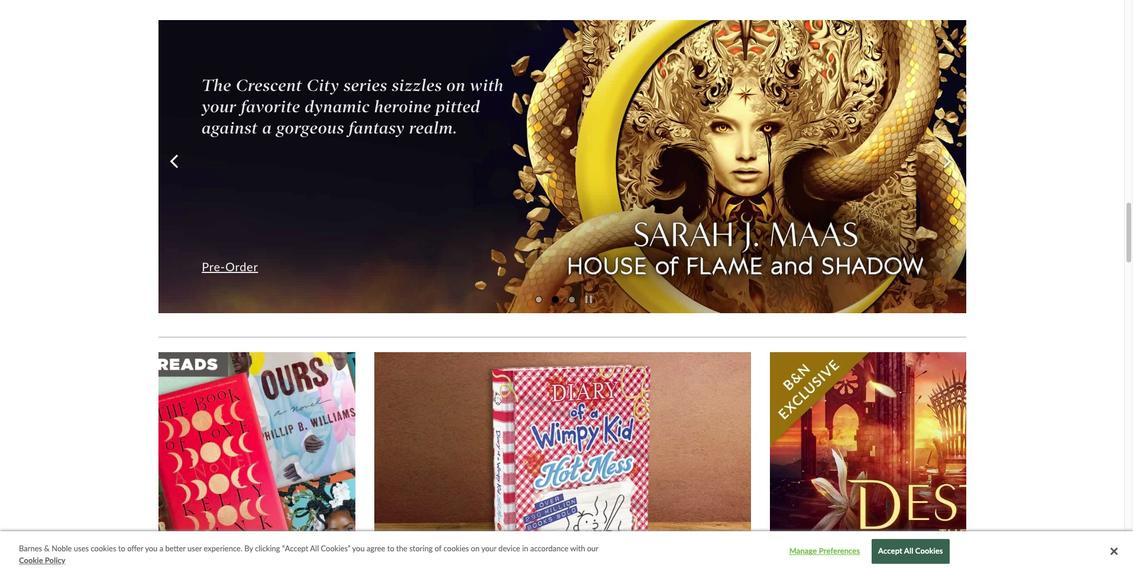 Task type: vqa. For each thing, say whether or not it's contained in the screenshot.
Powerful: inside "Powerful: A Powerless Story (B&N Exclusive Edition)"
no



Task type: describe. For each thing, give the bounding box(es) containing it.
2 menu item from the left
[[770, 352, 1133, 573]]

accept
[[878, 547, 903, 556]]

order
[[225, 259, 258, 274]]

your inside barnes & noble uses cookies to offer you a better user experience. by clicking "accept all cookies" you agree to the storing of cookies on your device in accordance with our cookie policy
[[481, 544, 497, 554]]

better
[[165, 544, 186, 554]]

cookies
[[916, 547, 943, 556]]

1 to from the left
[[118, 544, 125, 554]]

2 cookies from the left
[[444, 544, 469, 554]]

storing
[[409, 544, 433, 554]]

on inside barnes & noble uses cookies to offer you a better user experience. by clicking "accept all cookies" you agree to the storing of cookies on your device in accordance with our cookie policy
[[471, 544, 480, 554]]

of
[[435, 544, 442, 554]]

policy
[[45, 556, 65, 565]]

featured title: hot mess image
[[374, 352, 751, 573]]

all inside barnes & noble uses cookies to offer you a better user experience. by clicking "accept all cookies" you agree to the storing of cookies on your device in accordance with our cookie policy
[[310, 544, 319, 554]]

2 button
[[552, 294, 559, 304]]

sizzles
[[392, 76, 442, 95]]

pitted
[[436, 97, 481, 117]]

realm.
[[409, 119, 457, 138]]

accept all cookies button
[[872, 540, 950, 564]]

privacy alert dialog
[[0, 532, 1133, 573]]

fantasy
[[349, 119, 405, 138]]

in
[[522, 544, 528, 554]]

your inside the crescent city series sizzles on with your favorite dynamic heroine pitted against a gorgeous fantasy realm.
[[202, 97, 237, 117]]

gorgeous
[[276, 119, 344, 138]]

offer
[[127, 544, 143, 554]]

with inside the crescent city series sizzles on with your favorite dynamic heroine pitted against a gorgeous fantasy realm.
[[470, 76, 504, 95]]

noble
[[52, 544, 72, 554]]

device
[[499, 544, 520, 554]]

on inside the crescent city series sizzles on with your favorite dynamic heroine pitted against a gorgeous fantasy realm.
[[447, 76, 466, 95]]

1 button
[[535, 294, 542, 304]]

the
[[202, 76, 232, 95]]

accordance
[[530, 544, 569, 554]]

experience.
[[204, 544, 243, 554]]

dynamic
[[305, 97, 370, 117]]

3
[[569, 294, 574, 304]]

barnes & noble uses cookies to offer you a better user experience. by clicking "accept all cookies" you agree to the storing of cookies on your device in accordance with our cookie policy
[[19, 544, 599, 565]]

user
[[188, 544, 202, 554]]

2
[[553, 294, 558, 304]]

cookie
[[19, 556, 43, 565]]

2 to from the left
[[387, 544, 394, 554]]

heroine
[[375, 97, 432, 117]]

2 you from the left
[[352, 544, 365, 554]]

1 cookies from the left
[[91, 544, 116, 554]]



Task type: locate. For each thing, give the bounding box(es) containing it.
0 horizontal spatial cookies
[[91, 544, 116, 554]]

0 horizontal spatial on
[[447, 76, 466, 95]]

on up pitted
[[447, 76, 466, 95]]

series
[[344, 76, 388, 95]]

1 horizontal spatial you
[[352, 544, 365, 554]]

all
[[310, 544, 319, 554], [904, 547, 914, 556]]

barnes
[[19, 544, 42, 554]]

0 horizontal spatial with
[[470, 76, 504, 95]]

manage preferences
[[789, 547, 860, 556]]

0 vertical spatial a
[[262, 119, 272, 138]]

the
[[396, 544, 407, 554]]

accept all cookies
[[878, 547, 943, 556]]

to left the
[[387, 544, 394, 554]]

cookie policy link
[[19, 555, 65, 567]]

1 horizontal spatial on
[[471, 544, 480, 554]]

1 horizontal spatial to
[[387, 544, 394, 554]]

0 vertical spatial with
[[470, 76, 504, 95]]

0 horizontal spatial a
[[159, 544, 163, 554]]

the crescent city series sizzles on with your favorite dynamic heroine pitted against a gorgeous fantasy realm.
[[202, 76, 504, 138]]

1 vertical spatial your
[[481, 544, 497, 554]]

you
[[145, 544, 158, 554], [352, 544, 365, 554]]

all inside button
[[904, 547, 914, 556]]

by
[[244, 544, 253, 554]]

0 horizontal spatial all
[[310, 544, 319, 554]]

pre-order
[[202, 259, 258, 274]]

1 horizontal spatial a
[[262, 119, 272, 138]]

1 horizontal spatial menu item
[[770, 352, 1133, 573]]

cookies right the 'of' at the bottom left of the page
[[444, 544, 469, 554]]

1 vertical spatial a
[[159, 544, 163, 554]]

against
[[202, 119, 258, 138]]

on left device
[[471, 544, 480, 554]]

you left agree
[[352, 544, 365, 554]]

1 horizontal spatial all
[[904, 547, 914, 556]]

1 horizontal spatial cookies
[[444, 544, 469, 554]]

1 menu item from the left
[[0, 352, 355, 573]]

agree
[[367, 544, 385, 554]]

0 horizontal spatial menu item
[[0, 352, 355, 573]]

all right accept
[[904, 547, 914, 556]]

to left offer
[[118, 544, 125, 554]]

a
[[262, 119, 272, 138], [159, 544, 163, 554]]

0 horizontal spatial your
[[202, 97, 237, 117]]

cookies right 'uses'
[[91, 544, 116, 554]]

to
[[118, 544, 125, 554], [387, 544, 394, 554]]

favorite
[[241, 97, 300, 117]]

menu item
[[0, 352, 355, 573], [770, 352, 1133, 573]]

a inside the crescent city series sizzles on with your favorite dynamic heroine pitted against a gorgeous fantasy realm.
[[262, 119, 272, 138]]

0 horizontal spatial to
[[118, 544, 125, 554]]

0 horizontal spatial you
[[145, 544, 158, 554]]

1 vertical spatial on
[[471, 544, 480, 554]]

our
[[587, 544, 599, 554]]

your down the
[[202, 97, 237, 117]]

you right offer
[[145, 544, 158, 554]]

clicking
[[255, 544, 280, 554]]

pre-
[[202, 259, 225, 274]]

1 horizontal spatial with
[[570, 544, 585, 554]]

0 vertical spatial on
[[447, 76, 466, 95]]

your
[[202, 97, 237, 117], [481, 544, 497, 554]]

1 you from the left
[[145, 544, 158, 554]]

1 horizontal spatial your
[[481, 544, 497, 554]]

3 button
[[568, 294, 575, 304]]

manage
[[789, 547, 817, 556]]

&
[[44, 544, 50, 554]]

cookies
[[91, 544, 116, 554], [444, 544, 469, 554]]

crescent
[[236, 76, 302, 95]]

1 vertical spatial with
[[570, 544, 585, 554]]

on
[[447, 76, 466, 95], [471, 544, 480, 554]]

all right "accept
[[310, 544, 319, 554]]

cookies"
[[321, 544, 351, 554]]

with
[[470, 76, 504, 95], [570, 544, 585, 554]]

a down favorite
[[262, 119, 272, 138]]

manage preferences button
[[788, 540, 862, 564]]

with up pitted
[[470, 76, 504, 95]]

0 vertical spatial your
[[202, 97, 237, 117]]

a left better
[[159, 544, 163, 554]]

your left device
[[481, 544, 497, 554]]

1
[[536, 294, 541, 304]]

"accept
[[282, 544, 308, 554]]

uses
[[74, 544, 89, 554]]

with left our
[[570, 544, 585, 554]]

with inside barnes & noble uses cookies to offer you a better user experience. by clicking "accept all cookies" you agree to the storing of cookies on your device in accordance with our cookie policy
[[570, 544, 585, 554]]

a inside barnes & noble uses cookies to offer you a better user experience. by clicking "accept all cookies" you agree to the storing of cookies on your device in accordance with our cookie policy
[[159, 544, 163, 554]]

city
[[307, 76, 339, 95]]

preferences
[[819, 547, 860, 556]]



